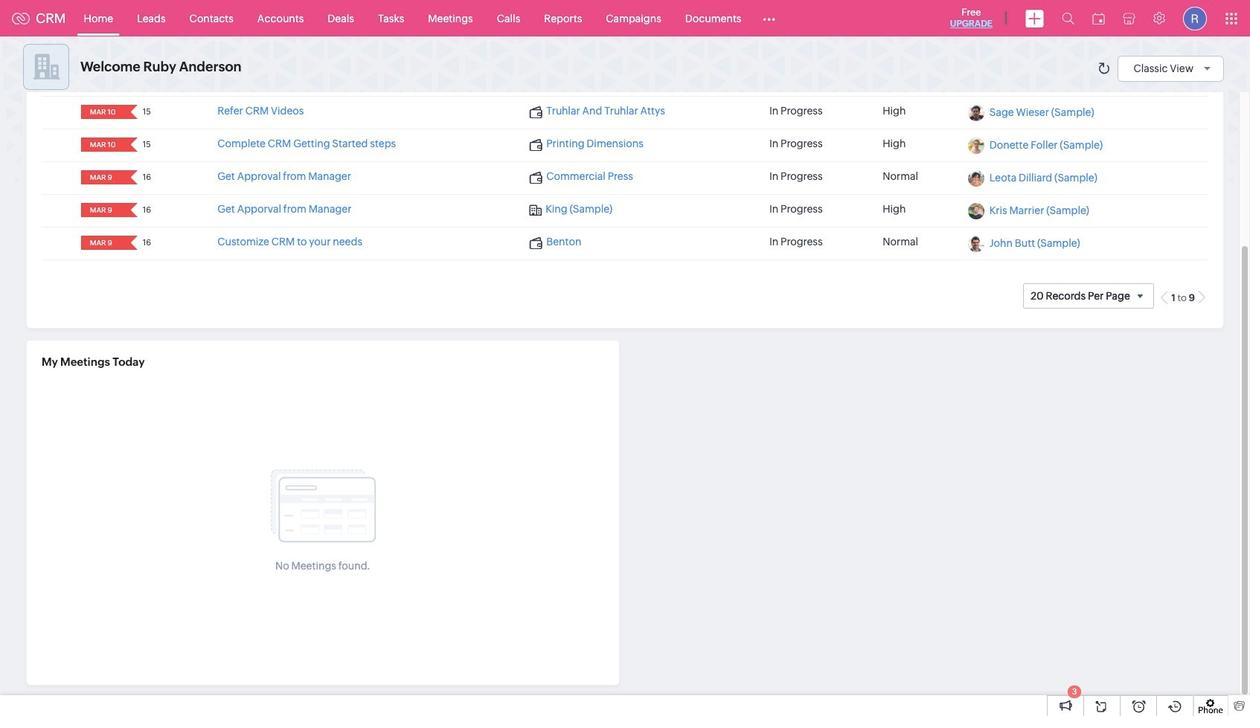 Task type: locate. For each thing, give the bounding box(es) containing it.
create menu element
[[1017, 0, 1054, 36]]

None field
[[86, 105, 121, 119], [86, 138, 121, 152], [86, 171, 121, 185], [86, 203, 121, 218], [86, 236, 121, 250], [86, 105, 121, 119], [86, 138, 121, 152], [86, 171, 121, 185], [86, 203, 121, 218], [86, 236, 121, 250]]

Other Modules field
[[754, 6, 786, 30]]

search image
[[1062, 12, 1075, 25]]

create menu image
[[1026, 9, 1045, 27]]

profile element
[[1175, 0, 1217, 36]]



Task type: describe. For each thing, give the bounding box(es) containing it.
search element
[[1054, 0, 1084, 36]]

logo image
[[12, 12, 30, 24]]

profile image
[[1184, 6, 1208, 30]]

calendar image
[[1093, 12, 1106, 24]]



Task type: vqa. For each thing, say whether or not it's contained in the screenshot.
second tab from the left
no



